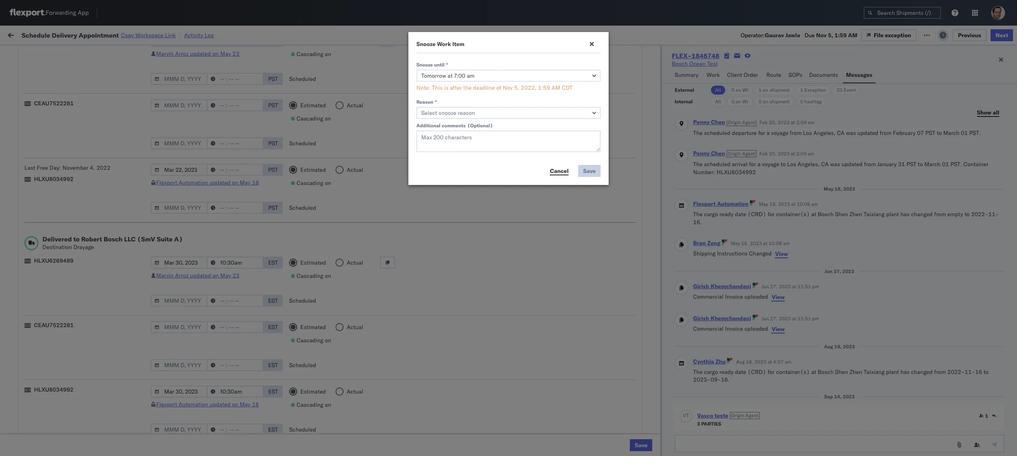 Task type: locate. For each thing, give the bounding box(es) containing it.
all button for internal
[[711, 97, 726, 107]]

2 vertical spatial automation
[[179, 401, 208, 408]]

1 vertical spatial automation
[[717, 200, 749, 208]]

1 vertical spatial pst.
[[951, 161, 963, 168]]

0 horizontal spatial gaurav
[[765, 31, 784, 39]]

flexport automation updated on may 18 button down the '7:30 am cst, feb 3, 2023'
[[156, 401, 259, 408]]

until
[[434, 62, 445, 68]]

0 vertical spatial confirm delivery
[[18, 219, 61, 227]]

uetu5238478 for confirm pickup from los angeles, ca
[[737, 202, 776, 209]]

1 inside button
[[986, 413, 989, 419]]

penny down external
[[694, 118, 710, 126]]

Search Work text field
[[748, 29, 835, 41]]

1 vertical spatial may 18, 2023 at 10:06 am
[[731, 240, 790, 246]]

1 vertical spatial girish
[[694, 315, 710, 322]]

18, up the maeu9736123
[[770, 201, 777, 207]]

marvin
[[156, 50, 174, 57], [156, 272, 174, 279]]

delivered to robert bosch llc (smv suite a) destination drayage
[[42, 235, 183, 251]]

0 vertical spatial confirm delivery link
[[18, 219, 61, 227]]

2 vertical spatial 7:30
[[179, 396, 191, 403]]

1 mmm d, yyyy text field from the top
[[151, 35, 208, 47]]

reason
[[417, 99, 434, 105]]

updated inside the scheduled arrival for a voyage to los angeles, ca was updated from january 31 pst to march 01 pst. container number: hlxu8034992
[[842, 161, 863, 168]]

0 vertical spatial date
[[735, 211, 747, 218]]

penny up number:
[[694, 150, 710, 157]]

1 maeu9408431 from the top
[[768, 255, 808, 262]]

girish khemchandani button for middle view button
[[694, 283, 752, 290]]

0 vertical spatial invoice
[[725, 293, 743, 300]]

1 vertical spatial maeu9408431
[[768, 361, 808, 368]]

hashtag
[[805, 99, 822, 105]]

2 snooze from the top
[[417, 62, 433, 68]]

batch action button
[[960, 29, 1012, 41]]

0 vertical spatial schedule pickup from rotterdam, netherlands button
[[18, 272, 137, 281]]

1 horizontal spatial gaurav
[[909, 79, 927, 86]]

MMM D, YYYY text field
[[151, 35, 208, 47], [151, 164, 208, 176], [151, 202, 208, 214], [151, 257, 208, 269], [151, 295, 208, 307], [151, 321, 208, 333], [151, 359, 208, 371], [151, 386, 208, 398]]

taixiang inside the cargo ready date (crd) for container(s)  at bosch shen zhen taixiang plant has changed from empty to 2022-11- 16.
[[864, 211, 885, 218]]

1 vertical spatial confirm delivery link
[[18, 378, 61, 386]]

lhuu7894563, for confirm delivery
[[694, 220, 735, 227]]

1 vertical spatial abcdefg78456546
[[768, 185, 822, 192]]

1 customs from the top
[[38, 149, 61, 156]]

0 vertical spatial 0 on wi
[[732, 87, 749, 93]]

est for 7th -- : -- -- text field
[[268, 388, 278, 395]]

12:51 for middle view button
[[798, 283, 811, 289]]

689
[[156, 31, 167, 38]]

18, down the scheduled arrival for a voyage to los angeles, ca was updated from january 31 pst to march 01 pst. container number: hlxu8034992
[[835, 186, 843, 192]]

ready down flexport automation button
[[720, 211, 734, 218]]

1 vertical spatial a
[[758, 161, 761, 168]]

ocean fcl for 1:59 am cst, dec 14, 2022
[[343, 167, 371, 174]]

a inside the scheduled arrival for a voyage to los angeles, ca was updated from january 31 pst to march 01 pst. container number: hlxu8034992
[[758, 161, 761, 168]]

shipment down 1 on shipment
[[770, 99, 790, 105]]

1 shipment from the top
[[770, 87, 790, 93]]

arroz down a)
[[175, 272, 189, 279]]

4 flex-2130387 from the top
[[616, 361, 658, 368]]

gvcu5265864 up the "09-"
[[694, 361, 734, 368]]

2 schedule pickup from los angeles, ca link from the top
[[18, 96, 117, 104]]

marvin arroz updated on may 23 for pst
[[156, 50, 240, 57]]

view button for girish khemchandani
[[772, 325, 786, 333]]

for left work,
[[77, 49, 83, 55]]

was for january
[[831, 161, 841, 168]]

0 horizontal spatial 01
[[943, 161, 950, 168]]

t
[[687, 413, 689, 419]]

1 vertical spatial 4,
[[228, 396, 233, 403]]

jan left 13,
[[217, 237, 226, 245]]

10:06 for flexport automation
[[797, 201, 811, 207]]

0 horizontal spatial march
[[925, 161, 941, 168]]

zhen down may 18, 2023
[[850, 211, 863, 218]]

1 vertical spatial was
[[831, 161, 841, 168]]

scheduled
[[704, 129, 731, 136], [704, 161, 731, 168]]

16. inside the cargo ready date (crd) for container(s)  at bosch shen zhen taixiang plant has changed from 2022-11-16 to 2023-09-16.
[[721, 376, 730, 383]]

2 cascading on from the top
[[297, 115, 331, 122]]

bosch inside the cargo ready date (crd) for container(s)  at bosch shen zhen taixiang plant has changed from 2022-11-16 to 2023-09-16.
[[818, 368, 834, 376]]

1 7:30 from the top
[[179, 326, 191, 333]]

voyage inside the scheduled arrival for a voyage to los angeles, ca was updated from january 31 pst to march 01 pst. container number: hlxu8034992
[[762, 161, 780, 168]]

confirm delivery button
[[18, 219, 61, 228], [18, 378, 61, 386], [18, 431, 61, 439]]

flex-
[[672, 52, 692, 60], [616, 79, 634, 86], [616, 96, 634, 104], [616, 114, 634, 121], [616, 132, 634, 139], [616, 149, 634, 156], [616, 167, 634, 174], [616, 185, 634, 192], [616, 202, 634, 209], [616, 220, 634, 227], [616, 237, 634, 245], [616, 255, 634, 262], [616, 273, 634, 280], [616, 290, 634, 297], [616, 308, 634, 315], [616, 326, 634, 333], [616, 343, 634, 350], [616, 361, 634, 368], [616, 378, 634, 386], [616, 396, 634, 403], [616, 414, 634, 421], [616, 431, 634, 439], [616, 449, 634, 456]]

view inside shipping instructions changed view
[[776, 250, 789, 257]]

was up may 18, 2023
[[831, 161, 841, 168]]

for inside the scheduled arrival for a voyage to los angeles, ca was updated from january 31 pst to march 01 pst. container number: hlxu8034992
[[749, 161, 756, 168]]

snooze left the until
[[417, 62, 433, 68]]

numbers for container numbers
[[717, 65, 737, 71]]

work down the container numbers
[[707, 71, 720, 79]]

11- inside the cargo ready date (crd) for container(s)  at bosch shen zhen taixiang plant has changed from empty to 2022-11- 16.
[[989, 211, 999, 218]]

10:30 pm cst, jan 23, 2023 down the 1:59 am cst, jan 13, 2023 at the left
[[179, 255, 254, 262]]

updated up may 18, 2023
[[842, 161, 863, 168]]

the inside the scheduled arrival for a voyage to los angeles, ca was updated from january 31 pst to march 01 pst. container number: hlxu8034992
[[694, 161, 703, 168]]

work inside 'button'
[[707, 71, 720, 79]]

1 vertical spatial voyage
[[762, 161, 780, 168]]

a)
[[174, 235, 183, 243]]

2 penny chen origin agent from the top
[[694, 150, 756, 157]]

0 vertical spatial agent
[[743, 119, 756, 125]]

fcl for 7:30 pm cst, feb 4, 2023
[[361, 396, 371, 403]]

0 vertical spatial ceau7522281
[[34, 100, 74, 107]]

2 chen from the top
[[711, 150, 725, 157]]

3 mmm d, yyyy text field from the top
[[151, 137, 208, 149]]

for inside the cargo ready date (crd) for container(s)  at bosch shen zhen taixiang plant has changed from empty to 2022-11- 16.
[[768, 211, 775, 218]]

numbers up sops
[[797, 65, 817, 71]]

(0)
[[139, 31, 150, 38]]

cst, for schedule delivery appointment button corresponding to 1:59 am cst, dec 14, 2022
[[203, 185, 215, 192]]

5 ocean fcl from the top
[[343, 308, 371, 315]]

23, up 25,
[[230, 273, 239, 280]]

1:00 am cst, nov 9, 2022
[[179, 149, 249, 156]]

27,
[[834, 268, 842, 274], [771, 283, 778, 289], [771, 316, 778, 322]]

am
[[808, 119, 815, 125], [808, 151, 815, 157], [812, 201, 819, 207], [784, 240, 790, 246], [785, 359, 792, 365]]

client down container numbers button
[[727, 71, 743, 79]]

marvin down the 689
[[156, 50, 174, 57]]

3 abcdefg78456546 from the top
[[768, 202, 822, 209]]

bosch inside delivered to robert bosch llc (smv suite a) destination drayage
[[104, 235, 123, 243]]

zhen up sep 14, 2023
[[850, 368, 863, 376]]

2 1889466 from the top
[[634, 185, 658, 192]]

2 vertical spatial 14,
[[835, 394, 842, 400]]

1 flex-2130384 from the top
[[616, 326, 658, 333]]

1 vertical spatial invoice
[[725, 325, 743, 332]]

order
[[744, 71, 758, 79]]

-- : -- -- text field up the '7:30 am cst, feb 3, 2023'
[[207, 359, 264, 371]]

1 horizontal spatial 16.
[[721, 376, 730, 383]]

1 pm from the top
[[813, 283, 820, 289]]

changed inside the cargo ready date (crd) for container(s)  at bosch shen zhen taixiang plant has changed from 2022-11-16 to 2023-09-16.
[[912, 368, 933, 376]]

pst inside the scheduled arrival for a voyage to los angeles, ca was updated from january 31 pst to march 01 pst. container number: hlxu8034992
[[907, 161, 917, 168]]

mmm d, yyyy text field for 4th -- : -- -- text box from the bottom
[[151, 164, 208, 176]]

31
[[899, 161, 906, 168]]

angeles, for 4th schedule pickup from los angeles, ca "button" from the bottom
[[86, 131, 108, 138]]

3 parties
[[698, 421, 722, 427]]

1 scheduled from the top
[[704, 129, 731, 136]]

cst, up the 1:59 am cst, jan 13, 2023 at the left
[[203, 220, 215, 227]]

cargo inside the cargo ready date (crd) for container(s)  at bosch shen zhen taixiang plant has changed from 2022-11-16 to 2023-09-16.
[[704, 368, 718, 376]]

2 ceau7522281, hlxu6269489, hlxu8034992 from the top
[[694, 96, 818, 103]]

date down flexport automation button
[[735, 211, 747, 218]]

abcdefg78456546 for confirm pickup from los angeles, ca
[[768, 202, 822, 209]]

client left name
[[417, 65, 430, 71]]

my work
[[8, 29, 44, 40]]

commercial invoice uploaded view for middle view button
[[694, 293, 785, 301]]

-- : -- -- text field
[[207, 35, 264, 47], [207, 73, 264, 85], [207, 137, 264, 149], [207, 257, 264, 269], [207, 295, 264, 307], [207, 321, 264, 333], [207, 386, 264, 398]]

pm down the 1:59 am cst, jan 13, 2023 at the left
[[196, 255, 205, 262]]

marvin down 'suite' on the left bottom of page
[[156, 272, 174, 279]]

schedule for 5th schedule pickup from los angeles, ca "button" from the top of the page
[[18, 237, 42, 244]]

1 vertical spatial view button
[[772, 293, 786, 301]]

hlxu8034992
[[779, 79, 818, 86], [779, 96, 818, 103], [779, 114, 818, 121], [779, 131, 818, 139], [779, 149, 818, 156], [717, 169, 756, 176], [34, 175, 74, 183], [34, 386, 74, 393]]

0 horizontal spatial a
[[758, 161, 761, 168]]

1 all from the top
[[716, 87, 721, 93]]

upload customs clearance documents button
[[18, 148, 118, 157]]

0 vertical spatial abcdefg78456546
[[768, 167, 822, 174]]

0 vertical spatial commercial invoice uploaded view
[[694, 293, 785, 301]]

2 gvcu5265864 from the top
[[694, 308, 734, 315]]

1 vertical spatial the
[[772, 431, 780, 438]]

scheduled
[[289, 75, 316, 83], [289, 140, 316, 147], [289, 204, 316, 212], [289, 297, 316, 304], [289, 362, 316, 369], [289, 426, 316, 434]]

lhuu7894563, down number:
[[694, 202, 735, 209]]

the for note
[[772, 431, 780, 438]]

3 test123456 from the top
[[768, 114, 801, 121]]

0 vertical spatial 20,
[[769, 119, 777, 125]]

1 horizontal spatial numbers
[[797, 65, 817, 71]]

ready inside the cargo ready date (crd) for container(s)  at bosch shen zhen taixiang plant has changed from 2022-11-16 to 2023-09-16.
[[720, 368, 734, 376]]

Tomorrow at 7:00 am text field
[[417, 70, 601, 82]]

plant inside the cargo ready date (crd) for container(s)  at bosch shen zhen taixiang plant has changed from empty to 2022-11- 16.
[[887, 211, 900, 218]]

taixiang inside the cargo ready date (crd) for container(s)  at bosch shen zhen taixiang plant has changed from 2022-11-16 to 2023-09-16.
[[864, 368, 885, 376]]

0 vertical spatial march
[[944, 129, 960, 136]]

origin for arrival
[[728, 151, 741, 157]]

track
[[213, 31, 226, 38]]

numbers inside button
[[797, 65, 817, 71]]

date inside the cargo ready date (crd) for container(s)  at bosch shen zhen taixiang plant has changed from 2022-11-16 to 2023-09-16.
[[735, 368, 747, 376]]

shipment for 1 on shipment
[[770, 87, 790, 93]]

cst, left the 9,
[[203, 149, 215, 156]]

pst. inside the scheduled arrival for a voyage to los angeles, ca was updated from january 31 pst to march 01 pst. container number: hlxu8034992
[[951, 161, 963, 168]]

marvin arroz updated on may 23 up 'deadline'
[[156, 50, 240, 57]]

marvin arroz updated on may 23 up 1:59 am cst, jan 25, 2023
[[156, 272, 240, 279]]

for down 4:07
[[768, 368, 775, 376]]

3 uetu5238478 from the top
[[737, 202, 776, 209]]

customs
[[38, 149, 61, 156], [38, 308, 61, 315], [38, 396, 61, 403]]

1 confirm pickup from rotterdam, netherlands from the top
[[18, 360, 134, 368]]

schedule delivery appointment link
[[18, 113, 99, 121], [18, 184, 99, 192], [18, 254, 99, 262], [18, 325, 99, 333]]

reason *
[[417, 99, 437, 105]]

2 invoice from the top
[[725, 325, 743, 332]]

2 vertical spatial confirm delivery button
[[18, 431, 61, 439]]

5 schedule pickup from los angeles, ca from the top
[[18, 237, 117, 244]]

1989365
[[634, 449, 658, 456]]

* right reason
[[435, 99, 437, 105]]

dec up 8:00 am cst, dec 24, 2022
[[216, 202, 227, 209]]

1 vertical spatial date
[[735, 368, 747, 376]]

10:30 pm cst, jan 23, 2023
[[179, 255, 254, 262], [179, 273, 254, 280]]

mbl/mawb numbers button
[[764, 63, 897, 71]]

scheduled up number:
[[704, 161, 731, 168]]

1846748 for upload customs clearance documents button
[[634, 149, 658, 156]]

5 flex-2130387 from the top
[[616, 378, 658, 386]]

Search Shipments (/) text field
[[864, 7, 942, 19]]

voyage right arrival
[[762, 161, 780, 168]]

origin up arrival
[[728, 151, 741, 157]]

0 vertical spatial 23
[[233, 50, 240, 57]]

2 horizontal spatial work
[[707, 71, 720, 79]]

pst
[[268, 37, 278, 44], [268, 75, 278, 83], [268, 102, 278, 109], [926, 129, 936, 136], [268, 140, 278, 147], [907, 161, 917, 168], [268, 166, 278, 173], [268, 204, 278, 212]]

cst, up 7:30 pm cst, feb 4, 2023
[[203, 378, 215, 386]]

1 vertical spatial confirm pickup from rotterdam, netherlands
[[18, 413, 134, 420]]

1 penny from the top
[[694, 118, 710, 126]]

0 vertical spatial aug
[[825, 344, 834, 350]]

confirm delivery button for 7:30 am cst, feb 3, 2023
[[18, 378, 61, 386]]

container(s) up the maeu9736123
[[777, 211, 810, 218]]

zhen inside the cargo ready date (crd) for container(s)  at bosch shen zhen taixiang plant has changed from empty to 2022-11- 16.
[[850, 211, 863, 218]]

1 vertical spatial client
[[727, 71, 743, 79]]

penny chen button for the scheduled departure for a voyage from los angeles, ca was updated from february 07 pst to march 01 pst.
[[694, 118, 725, 126]]

1 cdt, from the top
[[203, 79, 216, 86]]

2 confirm delivery link from the top
[[18, 378, 61, 386]]

ocean fcl for 10:30 pm cst, jan 28, 2023
[[343, 308, 371, 315]]

3 cascading from the top
[[297, 179, 324, 187]]

1 date from the top
[[735, 211, 747, 218]]

2 0 on wi from the top
[[732, 99, 749, 105]]

2 7:30 from the top
[[179, 378, 191, 386]]

0 vertical spatial origin
[[728, 119, 741, 125]]

girish khemchandani button down abcd1234560
[[694, 315, 752, 322]]

1:59 am cst, dec 14, 2022
[[179, 167, 253, 174], [179, 185, 253, 192]]

1 horizontal spatial 10:06
[[797, 201, 811, 207]]

01 inside the scheduled arrival for a voyage to los angeles, ca was updated from january 31 pst to march 01 pst. container number: hlxu8034992
[[943, 161, 950, 168]]

ceau7522281 for pst
[[34, 100, 74, 107]]

10:30 for schedule delivery appointment
[[179, 255, 194, 262]]

4 schedule delivery appointment button from the top
[[18, 325, 99, 334]]

14, for schedule delivery appointment
[[229, 185, 237, 192]]

deadline button
[[175, 63, 291, 71]]

1662119
[[634, 290, 658, 297]]

1 vertical spatial snooze
[[417, 62, 433, 68]]

dec for schedule delivery appointment
[[217, 185, 227, 192]]

7:30 up 7:30 pm cst, feb 4, 2023
[[179, 378, 191, 386]]

23 up deadline button
[[233, 50, 240, 57]]

dec down the 1:00 am cst, nov 9, 2022
[[217, 167, 227, 174]]

0 vertical spatial all button
[[711, 85, 726, 95]]

flexport
[[156, 179, 177, 186], [694, 200, 716, 208], [156, 401, 177, 408]]

appointment for 1:59 am cst, dec 14, 2022
[[66, 184, 99, 191]]

after
[[450, 84, 462, 91]]

client inside button
[[417, 65, 430, 71]]

container inside the scheduled arrival for a voyage to los angeles, ca was updated from january 31 pst to march 01 pst. container number: hlxu8034992
[[964, 161, 989, 168]]

01
[[961, 129, 968, 136], [943, 161, 950, 168]]

2 vertical spatial upload
[[18, 396, 37, 403]]

0 vertical spatial 23,
[[228, 202, 237, 209]]

cascading for 5th -- : -- -- text box from the bottom
[[297, 115, 324, 122]]

changed
[[912, 211, 933, 218], [912, 368, 933, 376]]

5 estimated from the top
[[300, 324, 326, 331]]

1 vertical spatial shipment
[[770, 99, 790, 105]]

2022 for upload customs clearance documents button
[[235, 149, 249, 156]]

integration test account - karl lagerfeld
[[417, 308, 521, 315], [490, 308, 594, 315], [417, 378, 521, 386], [490, 378, 594, 386], [417, 431, 521, 439], [490, 431, 594, 439]]

1 vertical spatial 1:00
[[179, 361, 191, 368]]

delivery
[[782, 431, 802, 438]]

taixiang for 2022-
[[864, 368, 885, 376]]

container(s) inside the cargo ready date (crd) for container(s)  at bosch shen zhen taixiang plant has changed from empty to 2022-11- 16.
[[777, 211, 810, 218]]

0 horizontal spatial container
[[694, 65, 715, 71]]

(crd) inside the cargo ready date (crd) for container(s)  at bosch shen zhen taixiang plant has changed from empty to 2022-11- 16.
[[748, 211, 767, 218]]

updated up 6:00 pm cst, dec 23, 2022
[[210, 179, 231, 186]]

23 up 25,
[[233, 272, 240, 279]]

customs for 10:30 pm cst, jan 28, 2023
[[38, 308, 61, 315]]

11- inside the cargo ready date (crd) for container(s)  at bosch shen zhen taixiang plant has changed from 2022-11-16 to 2023-09-16.
[[965, 368, 976, 376]]

plant inside the cargo ready date (crd) for container(s)  at bosch shen zhen taixiang plant has changed from 2022-11-16 to 2023-09-16.
[[887, 368, 900, 376]]

all button for external
[[711, 85, 726, 95]]

2 vertical spatial flexport
[[156, 401, 177, 408]]

10:30 pm cst, jan 23, 2023 for schedule pickup from rotterdam, netherlands
[[179, 273, 254, 280]]

forwarding app link
[[10, 9, 89, 17]]

4 fcl from the top
[[361, 255, 371, 262]]

file exception button
[[868, 29, 923, 41], [868, 29, 923, 41], [862, 29, 917, 41], [862, 29, 917, 41]]

1 horizontal spatial march
[[944, 129, 960, 136]]

1 vertical spatial *
[[435, 99, 437, 105]]

1:59 am cst, dec 14, 2022 down the 1:00 am cst, nov 9, 2022
[[179, 167, 253, 174]]

1 vertical spatial 23
[[233, 272, 240, 279]]

2022 for confirm pickup from los angeles, ca button
[[238, 202, 252, 209]]

1 vertical spatial marvin arroz updated on may 23 button
[[156, 272, 240, 279]]

netherlands for second confirm pickup from rotterdam, netherlands link from the bottom of the page
[[102, 360, 134, 368]]

cargo down flexport automation button
[[704, 211, 718, 218]]

1
[[759, 87, 762, 93], [801, 87, 804, 93], [986, 413, 989, 419]]

jan for maeu9736123
[[217, 237, 226, 245]]

18, for flexport automation
[[770, 201, 777, 207]]

activity log
[[184, 31, 214, 39]]

10:30 pm cst, jan 23, 2023 up 1:59 am cst, jan 25, 2023
[[179, 273, 254, 280]]

clearance inside button
[[62, 149, 88, 156]]

khemchandani for girish khemchandani's view button
[[711, 315, 752, 322]]

1 vertical spatial 2:04
[[797, 151, 807, 157]]

0 horizontal spatial 4,
[[90, 164, 95, 171]]

0 vertical spatial 4,
[[90, 164, 95, 171]]

suite
[[157, 235, 173, 243]]

at inside the cargo ready date (crd) for container(s)  at bosch shen zhen taixiang plant has changed from 2022-11-16 to 2023-09-16.
[[812, 368, 817, 376]]

march inside the scheduled arrival for a voyage to los angeles, ca was updated from january 31 pst to march 01 pst. container number: hlxu8034992
[[925, 161, 941, 168]]

numbers
[[717, 65, 737, 71], [797, 65, 817, 71]]

maeu9408431 for 10:30 pm cst, jan 23, 2023
[[768, 255, 808, 262]]

schedule pickup from los angeles, ca link for 6th schedule pickup from los angeles, ca "button" from the top
[[18, 289, 117, 297]]

fcl for 1:59 am cst, dec 14, 2022
[[361, 167, 371, 174]]

confirm pickup from los angeles, ca button
[[18, 201, 114, 210]]

0 vertical spatial girish khemchandani
[[694, 283, 752, 290]]

medina
[[720, 431, 740, 438]]

client inside button
[[727, 71, 743, 79]]

aug 18, 2023
[[825, 344, 855, 350]]

updated left february
[[858, 129, 879, 136]]

1:59 am cdt, nov 5, 2022 for 1st schedule pickup from los angeles, ca "button" from the top
[[179, 79, 250, 86]]

9,
[[229, 149, 234, 156]]

3, up the '7:30 am cst, feb 3, 2023'
[[228, 361, 233, 368]]

a
[[767, 129, 770, 136], [758, 161, 761, 168]]

agent up arrival
[[743, 151, 756, 157]]

None text field
[[675, 435, 1005, 453]]

6 cascading from the top
[[297, 401, 324, 409]]

ca inside button
[[106, 202, 114, 209]]

2 vertical spatial upload customs clearance documents
[[18, 396, 118, 403]]

shen inside the cargo ready date (crd) for container(s)  at bosch shen zhen taixiang plant has changed from 2022-11-16 to 2023-09-16.
[[836, 368, 849, 376]]

ready inside the cargo ready date (crd) for container(s)  at bosch shen zhen taixiang plant has changed from empty to 2022-11- 16.
[[720, 211, 734, 218]]

save
[[635, 442, 648, 449]]

pm
[[192, 202, 201, 209], [196, 255, 205, 262], [196, 273, 205, 280], [196, 308, 205, 315], [192, 326, 201, 333], [192, 396, 201, 403]]

has inside the cargo ready date (crd) for container(s)  at bosch shen zhen taixiang plant has changed from 2022-11-16 to 2023-09-16.
[[901, 368, 910, 376]]

Select snooze reason text field
[[417, 107, 601, 119]]

7:30 for 7:30 pm cst, feb 4, 2023
[[179, 396, 191, 403]]

6 ocean fcl from the top
[[343, 326, 371, 333]]

client for client name
[[417, 65, 430, 71]]

0 vertical spatial commercial
[[694, 293, 724, 300]]

2 fcl from the top
[[361, 167, 371, 174]]

marvin arroz updated on may 23
[[156, 50, 240, 57], [156, 272, 240, 279]]

lhuu7894563, up the flexport automation
[[694, 184, 735, 192]]

0 vertical spatial wi
[[743, 87, 749, 93]]

snooze up snooze until *
[[417, 40, 436, 48]]

0 on wi for 0
[[732, 99, 749, 105]]

0 down client order button
[[732, 99, 735, 105]]

1 horizontal spatial work
[[437, 40, 451, 48]]

pickup inside confirm pickup from los angeles, ca link
[[40, 202, 58, 209]]

1 penny chen button from the top
[[694, 118, 725, 126]]

from inside the scheduled arrival for a voyage to los angeles, ca was updated from january 31 pst to march 01 pst. container number: hlxu8034992
[[865, 161, 876, 168]]

1 ceau7522281, hlxu6269489, hlxu8034992 from the top
[[694, 79, 818, 86]]

2 scheduled from the top
[[704, 161, 731, 168]]

angeles, inside confirm pickup from los angeles, ca link
[[83, 202, 105, 209]]

documents
[[810, 71, 839, 79], [89, 149, 118, 156], [89, 308, 118, 315], [89, 396, 118, 403]]

2022- right empty
[[972, 211, 989, 218]]

to inside the cargo ready date (crd) for container(s)  at bosch shen zhen taixiang plant has changed from empty to 2022-11- 16.
[[965, 211, 970, 218]]

shipment for 0 on shipment
[[770, 99, 790, 105]]

0 vertical spatial confirm pickup from rotterdam, netherlands
[[18, 360, 134, 368]]

2:04
[[797, 119, 807, 125], [797, 151, 807, 157]]

ocean fcl for 10:30 pm cst, jan 23, 2023
[[343, 255, 371, 262]]

1 vertical spatial commercial
[[694, 325, 724, 332]]

shen up sep 14, 2023
[[836, 368, 849, 376]]

16. inside the cargo ready date (crd) for container(s)  at bosch shen zhen taixiang plant has changed from empty to 2022-11- 16.
[[694, 219, 702, 226]]

2 khemchandani from the top
[[711, 315, 752, 322]]

1 resize handle column header from the left
[[164, 62, 174, 456]]

2 flexport automation updated on may 18 from the top
[[156, 401, 259, 408]]

0 vertical spatial marvin arroz updated on may 23
[[156, 50, 240, 57]]

2 lhuu7894563, uetu5238478 from the top
[[694, 184, 776, 192]]

jun 27, 2023 at 12:51 pm for girish khemchandani's view button
[[762, 316, 820, 322]]

cst, up 10:30 pm cst, jan 28, 2023
[[203, 290, 215, 297]]

schedule for 6th schedule pickup from los angeles, ca "button" from the top
[[18, 290, 42, 297]]

cargo up the "09-"
[[704, 368, 718, 376]]

aug right zhu on the bottom right of page
[[737, 359, 745, 365]]

january
[[878, 161, 897, 168]]

10:30 down a)
[[179, 255, 194, 262]]

2 zimu3048342 from the top
[[768, 343, 806, 350]]

1 the from the top
[[694, 129, 703, 136]]

pickup for 4th schedule pickup from los angeles, ca "button"
[[44, 166, 61, 174]]

1 vertical spatial schedule pickup from rotterdam, netherlands link
[[18, 342, 137, 350]]

flexport automation updated on may 18 button up 6:00 pm cst, dec 23, 2022
[[156, 179, 259, 186]]

flex-2130384
[[616, 326, 658, 333], [616, 343, 658, 350], [616, 396, 658, 403], [616, 414, 658, 421], [616, 431, 658, 439]]

2 girish khemchandani button from the top
[[694, 315, 752, 322]]

confirm delivery link for 8:00
[[18, 219, 61, 227]]

3 fcl from the top
[[361, 220, 371, 227]]

hlxu8034992 inside the scheduled arrival for a voyage to los angeles, ca was updated from january 31 pst to march 01 pst. container number: hlxu8034992
[[717, 169, 756, 176]]

0 vertical spatial 01
[[961, 129, 968, 136]]

1 vertical spatial upload
[[18, 308, 37, 315]]

commercial invoice uploaded view for girish khemchandani's view button
[[694, 325, 785, 333]]

plant for 2022-
[[887, 368, 900, 376]]

cst, down the 1:59 am cst, jan 13, 2023 at the left
[[206, 255, 219, 262]]

flexport automation updated on may 18 button for est
[[156, 401, 259, 408]]

flex id
[[603, 65, 619, 71]]

1 (crd) from the top
[[748, 211, 767, 218]]

feb for 7:30 pm cst, feb 4, 2023
[[216, 396, 226, 403]]

girish khemchandani down abcd1234560
[[694, 315, 752, 322]]

7 resize handle column header from the left
[[680, 62, 690, 456]]

customs inside button
[[38, 149, 61, 156]]

khemchandani
[[711, 283, 752, 290], [711, 315, 752, 322]]

actual
[[347, 37, 363, 44], [347, 102, 363, 109], [347, 166, 363, 173], [347, 259, 363, 266], [347, 324, 363, 331], [347, 388, 363, 395]]

upload inside button
[[18, 149, 37, 156]]

bran
[[694, 239, 706, 247]]

container(s) inside the cargo ready date (crd) for container(s)  at bosch shen zhen taixiang plant has changed from 2022-11-16 to 2023-09-16.
[[777, 368, 810, 376]]

6 mmm d, yyyy text field from the top
[[151, 321, 208, 333]]

schedule for second schedule pickup from rotterdam, netherlands button
[[18, 343, 42, 350]]

girish khemchandani button up abcd1234560
[[694, 283, 752, 290]]

aug up the cargo ready date (crd) for container(s)  at bosch shen zhen taixiang plant has changed from 2022-11-16 to 2023-09-16.
[[825, 344, 834, 350]]

0 vertical spatial flexport
[[156, 179, 177, 186]]

1 jun 27, 2023 at 12:51 pm from the top
[[762, 283, 820, 289]]

shen inside the cargo ready date (crd) for container(s)  at bosch shen zhen taixiang plant has changed from empty to 2022-11- 16.
[[836, 211, 849, 218]]

0 vertical spatial 10:06
[[797, 201, 811, 207]]

exception
[[892, 31, 918, 38], [885, 31, 912, 39]]

: left no
[[186, 49, 188, 55]]

batch action
[[972, 31, 1007, 38]]

0 horizontal spatial work
[[88, 31, 102, 38]]

cst, down 8:00 am cst, dec 24, 2022
[[203, 237, 215, 245]]

pickup for second schedule pickup from rotterdam, netherlands button
[[44, 343, 61, 350]]

14, for schedule pickup from los angeles, ca
[[229, 167, 237, 174]]

jan left 30,
[[216, 326, 225, 333]]

3 hlxu6269489, from the top
[[737, 114, 778, 121]]

flexport automation updated on may 18 down the '7:30 am cst, feb 3, 2023'
[[156, 401, 259, 408]]

2 vertical spatial customs
[[38, 396, 61, 403]]

aug for aug 18, 2023 at 4:07 am
[[737, 359, 745, 365]]

account
[[458, 308, 479, 315], [531, 308, 552, 315], [458, 378, 479, 386], [531, 378, 552, 386], [458, 431, 479, 439], [531, 431, 552, 439]]

1 vertical spatial clearance
[[62, 308, 88, 315]]

ocean fcl for 1:00 am cst, feb 7, 2023
[[343, 431, 371, 439]]

2022- left 16
[[948, 368, 965, 376]]

0 vertical spatial girish khemchandani button
[[694, 283, 752, 290]]

gvcu5265864 down zeng
[[694, 255, 734, 262]]

3 upload customs clearance documents link from the top
[[18, 395, 118, 403]]

16. up "bran"
[[694, 219, 702, 226]]

flex id button
[[599, 63, 682, 71]]

v
[[684, 413, 687, 419]]

1 horizontal spatial 4,
[[228, 396, 233, 403]]

ocean fcl for 8:00 am cst, dec 24, 2022
[[343, 220, 371, 227]]

0 vertical spatial customs
[[38, 149, 61, 156]]

1 vertical spatial 01
[[943, 161, 950, 168]]

schedule pickup from los angeles, ca link for 5th schedule pickup from los angeles, ca "button" from the top of the page
[[18, 237, 117, 245]]

4 gvcu5265864 from the top
[[694, 378, 734, 385]]

schedule for 4th schedule pickup from los angeles, ca "button" from the bottom
[[18, 131, 42, 138]]

2 flexport automation updated on may 18 button from the top
[[156, 401, 259, 408]]

(crd) down aug 18, 2023 at 4:07 am
[[748, 368, 767, 376]]

1 vertical spatial marvin
[[156, 272, 174, 279]]

23, down 13,
[[230, 255, 239, 262]]

2 1:59 am cdt, nov 5, 2022 from the top
[[179, 96, 250, 104]]

los inside button
[[72, 202, 81, 209]]

4 lhuu7894563, from the top
[[694, 220, 735, 227]]

container(s)
[[777, 211, 810, 218], [777, 368, 810, 376]]

1 20, from the top
[[769, 119, 777, 125]]

* right the until
[[446, 62, 448, 68]]

the right after
[[464, 84, 472, 91]]

the inside the cargo ready date (crd) for container(s)  at bosch shen zhen taixiang plant has changed from 2022-11-16 to 2023-09-16.
[[694, 368, 703, 376]]

4 uetu5238478 from the top
[[737, 220, 776, 227]]

MMM D, YYYY text field
[[151, 73, 208, 85], [151, 99, 208, 111], [151, 137, 208, 149], [151, 424, 208, 436]]

4,
[[90, 164, 95, 171], [228, 396, 233, 403]]

3, for 1:00 am cst, feb 3, 2023
[[228, 361, 233, 368]]

18, up shipping instructions changed view
[[742, 240, 749, 246]]

numbers inside button
[[717, 65, 737, 71]]

rotterdam, for 2nd schedule pickup from rotterdam, netherlands button from the bottom of the page
[[76, 272, 104, 279]]

4 2130387 from the top
[[634, 361, 658, 368]]

1 vertical spatial penny
[[694, 150, 710, 157]]

confirm
[[18, 202, 39, 209], [18, 219, 39, 227], [18, 360, 39, 368], [18, 378, 39, 385], [18, 413, 39, 420], [18, 431, 39, 438]]

1 plant from the top
[[887, 211, 900, 218]]

was inside the scheduled arrival for a voyage to los angeles, ca was updated from january 31 pst to march 01 pst. container number: hlxu8034992
[[831, 161, 841, 168]]

0 vertical spatial plant
[[887, 211, 900, 218]]

0 vertical spatial confirm delivery button
[[18, 219, 61, 228]]

1 horizontal spatial pst.
[[970, 129, 982, 136]]

agent for departure
[[743, 119, 756, 125]]

1 vertical spatial taixiang
[[864, 368, 885, 376]]

is
[[444, 84, 449, 91]]

1 vertical spatial 10:06
[[769, 240, 783, 246]]

1 horizontal spatial the
[[772, 431, 780, 438]]

zhen inside the cargo ready date (crd) for container(s)  at bosch shen zhen taixiang plant has changed from 2022-11-16 to 2023-09-16.
[[850, 368, 863, 376]]

1 vertical spatial 16.
[[721, 376, 730, 383]]

0 on wi for 1
[[732, 87, 749, 93]]

marvin arroz updated on may 23 button up 1:59 am cst, jan 25, 2023
[[156, 272, 240, 279]]

-- : -- -- text field
[[207, 99, 264, 111], [207, 164, 264, 176], [207, 202, 264, 214], [207, 359, 264, 371], [207, 424, 264, 436]]

the for the cargo ready date (crd) for container(s)  at bosch shen zhen taixiang plant has changed from empty to 2022-11- 16.
[[694, 211, 703, 218]]

commercial for "girish khemchandani" button related to girish khemchandani's view button
[[694, 325, 724, 332]]

16. down zhu on the bottom right of page
[[721, 376, 730, 383]]

feb for 1:00 am cst, feb 7, 2023
[[217, 431, 227, 439]]

2 schedule delivery appointment from the top
[[18, 184, 99, 191]]

-- : -- -- text field up the 24,
[[207, 202, 264, 214]]

1 chen from the top
[[711, 118, 725, 126]]

1 all button from the top
[[711, 85, 726, 95]]

lhuu7894563, for schedule pickup from los angeles, ca
[[694, 167, 735, 174]]

01 for the scheduled arrival for a voyage to los angeles, ca was updated from january 31 pst to march 01 pst. container number: hlxu8034992
[[943, 161, 950, 168]]

@vasco
[[698, 431, 718, 438]]

(crd) inside the cargo ready date (crd) for container(s)  at bosch shen zhen taixiang plant has changed from 2022-11-16 to 2023-09-16.
[[748, 368, 767, 376]]

6 fcl from the top
[[361, 326, 371, 333]]

1 vertical spatial chen
[[711, 150, 725, 157]]

2 zhen from the top
[[850, 368, 863, 376]]

2 flex-2130387 from the top
[[616, 273, 658, 280]]

-- : -- -- text field down 7:30 pm cst, feb 4, 2023
[[207, 424, 264, 436]]

0 horizontal spatial 10:06
[[769, 240, 783, 246]]

cst, up 8:00 am cst, dec 24, 2022
[[202, 202, 215, 209]]

0 vertical spatial voyage
[[772, 129, 789, 136]]

ca for fifth schedule pickup from los angeles, ca "button" from the bottom
[[109, 96, 117, 103]]

internal
[[675, 99, 693, 105]]

may 18, 2023 at 10:06 am up the maeu9736123
[[759, 201, 819, 207]]

1 vertical spatial upload customs clearance documents link
[[18, 307, 118, 315]]

snooze
[[417, 40, 436, 48], [417, 62, 433, 68]]

1 taixiang from the top
[[864, 211, 885, 218]]

resize handle column header
[[164, 62, 174, 456], [290, 62, 299, 456], [329, 62, 339, 456], [403, 62, 413, 456], [477, 62, 486, 456], [590, 62, 599, 456], [680, 62, 690, 456], [754, 62, 764, 456], [896, 62, 905, 456], [969, 62, 979, 456], [1003, 62, 1013, 456]]

no
[[190, 49, 196, 55]]

14, down the 9,
[[229, 167, 237, 174]]

0 vertical spatial pst.
[[970, 129, 982, 136]]

1 horizontal spatial aug
[[825, 344, 834, 350]]

for right departure
[[759, 129, 766, 136]]

flex-1846748 button
[[603, 77, 659, 88], [603, 77, 659, 88], [603, 94, 659, 106], [603, 94, 659, 106], [603, 112, 659, 123], [603, 112, 659, 123], [603, 130, 659, 141], [603, 130, 659, 141], [603, 147, 659, 158], [603, 147, 659, 158]]

flexport automation
[[694, 200, 749, 208]]

pickup for 5th schedule pickup from los angeles, ca "button" from the top of the page
[[44, 237, 61, 244]]

10 resize handle column header from the left
[[969, 62, 979, 456]]

save button
[[630, 440, 653, 452]]

estimated for 4th -- : -- -- text field from the top
[[300, 259, 326, 266]]

has inside the cargo ready date (crd) for container(s)  at bosch shen zhen taixiang plant has changed from empty to 2022-11- 16.
[[901, 211, 910, 218]]

arrival
[[732, 161, 748, 168]]

10:30 up 7:30 pm cst, jan 30, 2023
[[179, 308, 194, 315]]

client order button
[[724, 68, 764, 83]]

16.
[[694, 219, 702, 226], [721, 376, 730, 383]]

1 upload from the top
[[18, 149, 37, 156]]

5 schedule pickup from los angeles, ca link from the top
[[18, 237, 117, 245]]

date inside the cargo ready date (crd) for container(s)  at bosch shen zhen taixiang plant has changed from empty to 2022-11- 16.
[[735, 211, 747, 218]]

shen down may 18, 2023
[[836, 211, 849, 218]]

2 : from the left
[[186, 49, 188, 55]]

changed inside the cargo ready date (crd) for container(s)  at bosch shen zhen taixiang plant has changed from empty to 2022-11- 16.
[[912, 211, 933, 218]]

dec left the 24,
[[217, 220, 227, 227]]

last
[[24, 164, 35, 171]]

4 cdt, from the top
[[203, 132, 216, 139]]

route
[[767, 71, 782, 79]]

work right "import"
[[88, 31, 102, 38]]

cargo inside the cargo ready date (crd) for container(s)  at bosch shen zhen taixiang plant has changed from empty to 2022-11- 16.
[[704, 211, 718, 218]]

all
[[716, 87, 721, 93], [716, 99, 721, 105]]

pickup for 1st schedule pickup from los angeles, ca "button" from the top
[[44, 78, 61, 86]]

scheduled inside the scheduled arrival for a voyage to los angeles, ca was updated from january 31 pst to march 01 pst. container number: hlxu8034992
[[704, 161, 731, 168]]

0 horizontal spatial 2022-
[[948, 368, 965, 376]]

3 nyku9743990 from the top
[[694, 396, 733, 403]]

6 estimated from the top
[[300, 388, 326, 395]]

7:30 down 10:30 pm cst, jan 28, 2023
[[179, 326, 191, 333]]

confirm delivery for 7:30
[[18, 378, 61, 385]]

girish khemchandani for girish khemchandani's view button
[[694, 315, 752, 322]]

los
[[76, 78, 85, 86], [76, 96, 85, 103], [803, 129, 812, 136], [76, 131, 85, 138], [788, 161, 797, 168], [76, 166, 85, 174], [72, 202, 81, 209], [76, 237, 85, 244], [76, 290, 85, 297]]

2 abcdefg78456546 from the top
[[768, 185, 822, 192]]

-
[[768, 290, 771, 297], [771, 290, 775, 297], [480, 308, 484, 315], [554, 308, 557, 315], [480, 378, 484, 386], [554, 378, 557, 386], [480, 431, 484, 439], [554, 431, 557, 439]]

flex-1662119 button
[[603, 288, 659, 299], [603, 288, 659, 299]]

to inside the cargo ready date (crd) for container(s)  at bosch shen zhen taixiang plant has changed from 2022-11-16 to 2023-09-16.
[[984, 368, 989, 376]]

4, down the '7:30 am cst, feb 3, 2023'
[[228, 396, 233, 403]]

origin
[[728, 119, 741, 125], [728, 151, 741, 157], [731, 413, 745, 419]]

1 confirm delivery link from the top
[[18, 219, 61, 227]]

1 schedule pickup from los angeles, ca link from the top
[[18, 78, 117, 86]]

girish khemchandani
[[694, 283, 752, 290], [694, 315, 752, 322]]

the inside the cargo ready date (crd) for container(s)  at bosch shen zhen taixiang plant has changed from empty to 2022-11- 16.
[[694, 211, 703, 218]]

may 18, 2023 at 10:06 am for flexport automation
[[759, 201, 819, 207]]

7:30 for 7:30 pm cst, jan 30, 2023
[[179, 326, 191, 333]]

2 confirm from the top
[[18, 219, 39, 227]]

0 vertical spatial penny chen origin agent
[[694, 118, 756, 126]]

mbl/mawb
[[768, 65, 796, 71]]

2 actual from the top
[[347, 102, 363, 109]]

5 cascading on from the top
[[297, 337, 331, 344]]

0 vertical spatial work
[[88, 31, 102, 38]]

the right 'note'
[[772, 431, 780, 438]]



Task type: vqa. For each thing, say whether or not it's contained in the screenshot.
date in the The cargo ready date (CRD) for container(s)  at Bosch Shen Zhen Taixiang plant has changed from empty to 2022-11- 16.
yes



Task type: describe. For each thing, give the bounding box(es) containing it.
uetu5238478 for confirm delivery
[[737, 220, 776, 227]]

6 scheduled from the top
[[289, 426, 316, 434]]

7:30 am cst, feb 3, 2023
[[179, 378, 249, 386]]

1 vertical spatial 23,
[[230, 255, 239, 262]]

cancel
[[550, 167, 569, 174]]

may 18, 2023
[[824, 186, 856, 192]]

4 cascading on from the top
[[297, 272, 331, 280]]

5 schedule pickup from los angeles, ca button from the top
[[18, 237, 117, 245]]

2022 for confirm delivery button for 8:00 am cst, dec 24, 2022
[[239, 220, 253, 227]]

2 flex-2130384 from the top
[[616, 343, 658, 350]]

1 2130384 from the top
[[634, 326, 658, 333]]

last free day: november 4, 2022
[[24, 164, 110, 171]]

flex-1893174
[[616, 237, 658, 245]]

ocean fcl for 1:59 am cdt, nov 5, 2022
[[343, 96, 371, 104]]

2 schedule pickup from los angeles, ca button from the top
[[18, 96, 117, 104]]

angeles, inside the scheduled arrival for a voyage to los angeles, ca was updated from january 31 pst to march 01 pst. container number: hlxu8034992
[[798, 161, 820, 168]]

18 for pst
[[252, 179, 259, 186]]

wi for 0
[[743, 99, 749, 105]]

fcl for 7:30 am cst, feb 3, 2023
[[361, 378, 371, 386]]

view for flexport automation
[[776, 250, 789, 257]]

3 2130387 from the top
[[634, 308, 658, 315]]

0 horizontal spatial jawla
[[786, 31, 801, 39]]

pm up 7:30 pm cst, jan 30, 2023
[[196, 308, 205, 315]]

parties
[[702, 421, 722, 427]]

4 schedule pickup from los angeles, ca from the top
[[18, 166, 117, 174]]

3 parties button
[[698, 420, 722, 427]]

4 -- : -- -- text field from the top
[[207, 359, 264, 371]]

1 schedule pickup from los angeles, ca from the top
[[18, 78, 117, 86]]

event
[[844, 87, 856, 93]]

confirm for 8:00 am cst, dec 24, 2022
[[18, 219, 39, 227]]

february
[[894, 129, 916, 136]]

cst, up 7:30 pm cst, jan 30, 2023
[[206, 308, 219, 315]]

6 cascading on from the top
[[297, 401, 331, 409]]

ready for automation
[[720, 211, 734, 218]]

import work button
[[68, 31, 102, 38]]

2023-
[[694, 376, 711, 383]]

16
[[976, 368, 983, 376]]

6 schedule pickup from los angeles, ca button from the top
[[18, 289, 117, 298]]

penny chen origin agent for arrival
[[694, 150, 756, 157]]

11 resize handle column header from the left
[[1003, 62, 1013, 456]]

am for 6th schedule pickup from los angeles, ca "button" from the top
[[192, 290, 201, 297]]

upload for 7:30 pm cst, feb 4, 2023
[[18, 396, 37, 403]]

2 nyku9743990 from the top
[[694, 343, 733, 350]]

next button
[[991, 29, 1014, 41]]

origin for departure
[[728, 119, 741, 125]]

rotterdam, for first confirm pickup from rotterdam, netherlands button from the top of the page
[[72, 360, 101, 368]]

2022- inside the cargo ready date (crd) for container(s)  at bosch shen zhen taixiang plant has changed from 2022-11-16 to 2023-09-16.
[[948, 368, 965, 376]]

uetu5238478 for schedule pickup from los angeles, ca
[[737, 167, 776, 174]]

schedule for 4th schedule pickup from los angeles, ca "button"
[[18, 166, 42, 174]]

cancel button
[[545, 165, 574, 177]]

4, for 2023
[[228, 396, 233, 403]]

Max 200 characters text field
[[417, 131, 601, 152]]

1 horizontal spatial *
[[446, 62, 448, 68]]

3 confirm delivery link from the top
[[18, 431, 61, 439]]

bran zeng button
[[694, 239, 721, 247]]

cst, left 7,
[[203, 431, 215, 439]]

1889466 for confirm delivery
[[634, 220, 658, 227]]

operator:
[[741, 31, 765, 39]]

: for status
[[58, 49, 59, 55]]

1 mmm d, yyyy text field from the top
[[151, 73, 208, 85]]

1 vertical spatial 27,
[[771, 283, 778, 289]]

2 resize handle column header from the left
[[290, 62, 299, 456]]

1 ceau7522281, from the top
[[694, 79, 735, 86]]

2 schedule pickup from rotterdam, netherlands button from the top
[[18, 342, 137, 351]]

flex-1989365
[[616, 449, 658, 456]]

4 flex-2130384 from the top
[[616, 414, 658, 421]]

numbers for mbl/mawb numbers
[[797, 65, 817, 71]]

bran zeng
[[694, 239, 721, 247]]

ca inside the scheduled arrival for a voyage to los angeles, ca was updated from january 31 pst to march 01 pst. container number: hlxu8034992
[[822, 161, 829, 168]]

updated up 1:59 am cst, jan 25, 2023
[[190, 272, 211, 279]]

note
[[759, 431, 771, 438]]

23 for pst
[[233, 50, 240, 57]]

3 1:59 am cdt, nov 5, 2022 from the top
[[179, 114, 250, 121]]

the for the cargo ready date (crd) for container(s)  at bosch shen zhen taixiang plant has changed from 2022-11-16 to 2023-09-16.
[[694, 368, 703, 376]]

mmm d, yyyy text field for third -- : -- -- text box from the top of the page
[[151, 202, 208, 214]]

cst, for confirm delivery button for 8:00 am cst, dec 24, 2022
[[203, 220, 215, 227]]

1 actual from the top
[[347, 37, 363, 44]]

delivered
[[42, 235, 72, 243]]

33
[[837, 87, 843, 93]]

zeng
[[708, 239, 721, 247]]

to inside delivered to robert bosch llc (smv suite a) destination drayage
[[73, 235, 80, 243]]

confirm pickup from rotterdam, netherlands for second confirm pickup from rotterdam, netherlands link
[[18, 413, 134, 420]]

uploaded for girish khemchandani's view button
[[745, 325, 769, 332]]

confirm pickup from los angeles, ca link
[[18, 201, 114, 209]]

689 at risk
[[156, 31, 184, 38]]

2 -- : -- -- text field from the top
[[207, 164, 264, 176]]

4 nyku9743990 from the top
[[694, 413, 733, 421]]

1:59 am cst, dec 14, 2022 for schedule pickup from los angeles, ca
[[179, 167, 253, 174]]

due nov 5, 1:59 am
[[805, 31, 858, 39]]

2:04 for from
[[797, 119, 807, 125]]

2130387 for schedule pickup from rotterdam, netherlands
[[634, 273, 658, 280]]

5 2130387 from the top
[[634, 378, 658, 386]]

1 schedule delivery appointment from the top
[[18, 114, 99, 121]]

flex-2130387 for schedule pickup from rotterdam, netherlands
[[616, 273, 658, 280]]

confirmed.
[[828, 431, 855, 438]]

(smv
[[137, 235, 155, 243]]

jan left 28,
[[220, 308, 229, 315]]

cynthia zhu
[[694, 358, 726, 365]]

may 18, 2023 at 10:06 am for bran zeng
[[731, 240, 790, 246]]

3 flex-2130387 from the top
[[616, 308, 658, 315]]

1 vertical spatial flexport
[[694, 200, 716, 208]]

9 resize handle column header from the left
[[896, 62, 905, 456]]

1 upload customs clearance documents link from the top
[[18, 148, 118, 156]]

3 flex-1889466 from the top
[[616, 202, 658, 209]]

agent for arrival
[[743, 151, 756, 157]]

2 -- : -- -- text field from the top
[[207, 73, 264, 85]]

3 confirm delivery button from the top
[[18, 431, 61, 439]]

activity
[[184, 31, 203, 39]]

am for bran zeng
[[784, 240, 790, 246]]

5 ceau7522281, from the top
[[694, 149, 735, 156]]

march for 07
[[944, 129, 960, 136]]

18, up the cargo ready date (crd) for container(s)  at bosch shen zhen taixiang plant has changed from 2022-11-16 to 2023-09-16.
[[835, 344, 842, 350]]

marvin for est
[[156, 272, 174, 279]]

3 schedule pickup from los angeles, ca button from the top
[[18, 131, 117, 140]]

1 schedule delivery appointment button from the top
[[18, 113, 99, 122]]

2 schedule pickup from rotterdam, netherlands from the top
[[18, 343, 137, 350]]

date for zhu
[[735, 368, 747, 376]]

forwarding
[[46, 9, 76, 17]]

ca for 4th schedule pickup from los angeles, ca "button" from the bottom
[[109, 131, 117, 138]]

fcl for 8:00 am cst, dec 24, 2022
[[361, 220, 371, 227]]

copy
[[121, 31, 134, 39]]

agent inside vasco teste origin agent
[[746, 413, 759, 419]]

departure
[[732, 129, 757, 136]]

5 resize handle column header from the left
[[477, 62, 486, 456]]

3 ceau7522281, from the top
[[694, 114, 735, 121]]

fcl for 1:00 am cst, feb 7, 2023
[[361, 431, 371, 439]]

confirm pickup from los angeles, ca
[[18, 202, 114, 209]]

1 schedule pickup from rotterdam, netherlands from the top
[[18, 272, 137, 279]]

customs for 7:30 pm cst, feb 4, 2023
[[38, 396, 61, 403]]

1 schedule pickup from rotterdam, netherlands button from the top
[[18, 272, 137, 281]]

feb for 7:30 am cst, feb 3, 2023
[[217, 378, 227, 386]]

4 -- : -- -- text field from the top
[[207, 257, 264, 269]]

abcd1234560
[[694, 290, 734, 297]]

the cargo ready date (crd) for container(s)  at bosch shen zhen taixiang plant has changed from empty to 2022-11- 16.
[[694, 211, 999, 226]]

0 hashtag
[[801, 99, 822, 105]]

for for arrival
[[749, 161, 756, 168]]

instructions
[[717, 250, 748, 257]]

3 schedule pickup from los angeles, ca from the top
[[18, 131, 117, 138]]

3, for 7:30 am cst, feb 3, 2023
[[228, 378, 233, 386]]

3 actual from the top
[[347, 166, 363, 173]]

mmm d, yyyy text field for 1st -- : -- -- text field
[[151, 35, 208, 47]]

1 vertical spatial view
[[772, 293, 785, 301]]

for inside the cargo ready date (crd) for container(s)  at bosch shen zhen taixiang plant has changed from 2022-11-16 to 2023-09-16.
[[768, 368, 775, 376]]

confirm for 7:30 am cst, feb 3, 2023
[[18, 378, 39, 385]]

schedule for 2nd schedule pickup from rotterdam, netherlands button from the bottom of the page
[[18, 272, 42, 279]]

am for schedule delivery appointment button corresponding to 1:59 am cst, dec 14, 2022
[[192, 185, 201, 192]]

taixiang for empty
[[864, 211, 885, 218]]

2 2130384 from the top
[[634, 343, 658, 350]]

ceau7522281, hlxu6269489, hlxu8034992 for 1st schedule pickup from los angeles, ca "button" from the top
[[694, 79, 818, 86]]

schedule for schedule delivery appointment button corresponding to 1:59 am cst, dec 14, 2022
[[18, 184, 42, 191]]

client for client order
[[727, 71, 743, 79]]

1 schedule delivery appointment link from the top
[[18, 113, 99, 121]]

est for 2nd -- : -- -- text field from the bottom
[[268, 324, 278, 331]]

at inside the cargo ready date (crd) for container(s)  at bosch shen zhen taixiang plant has changed from empty to 2022-11- 16.
[[812, 211, 817, 218]]

2022 for 4th schedule pickup from los angeles, ca "button" from the bottom
[[236, 132, 250, 139]]

2022 for 1st schedule pickup from los angeles, ca "button" from the top
[[236, 79, 250, 86]]

confirm delivery for 8:00
[[18, 219, 61, 227]]

7 -- : -- -- text field from the top
[[207, 386, 264, 398]]

1 vertical spatial jun
[[762, 283, 769, 289]]

6 actual from the top
[[347, 388, 363, 395]]

empty
[[948, 211, 964, 218]]

vasco teste button
[[698, 412, 729, 419]]

1 cascading on from the top
[[297, 50, 331, 58]]

6 confirm from the top
[[18, 431, 39, 438]]

container inside button
[[694, 65, 715, 71]]

3 scheduled from the top
[[289, 204, 316, 212]]

penny for the scheduled arrival for a voyage to los angeles, ca was updated from january 31 pst to march 01 pst. container number: hlxu8034992
[[694, 150, 710, 157]]

test123456 for upload customs clearance documents button
[[768, 149, 801, 156]]

3 cdt, from the top
[[203, 114, 216, 121]]

ocean fcl for 7:30 pm cst, jan 30, 2023
[[343, 326, 371, 333]]

09-
[[711, 376, 721, 383]]

mmm d, yyyy text field for 2nd -- : -- -- text field from the bottom
[[151, 321, 208, 333]]

2 confirm pickup from rotterdam, netherlands link from the top
[[18, 413, 134, 421]]

33 event
[[837, 87, 856, 93]]

drayage
[[73, 244, 94, 251]]

5 -- : -- -- text field from the top
[[207, 424, 264, 436]]

plant for empty
[[887, 211, 900, 218]]

item
[[453, 40, 465, 48]]

cynthia
[[694, 358, 715, 365]]

3 cascading on from the top
[[297, 179, 331, 187]]

am for flexport automation
[[812, 201, 819, 207]]

4 2130384 from the top
[[634, 414, 658, 421]]

1 exception
[[801, 87, 827, 93]]

2 vertical spatial 27,
[[771, 316, 778, 322]]

vasco teste origin agent
[[698, 412, 759, 419]]

3 -- : -- -- text field from the top
[[207, 202, 264, 214]]

commercial for middle view button's "girish khemchandani" button
[[694, 293, 724, 300]]

external
[[675, 87, 695, 93]]

6 -- : -- -- text field from the top
[[207, 321, 264, 333]]

6 schedule pickup from los angeles, ca from the top
[[18, 290, 117, 297]]

2 mmm d, yyyy text field from the top
[[151, 99, 208, 111]]

5 confirm from the top
[[18, 413, 39, 420]]

1:00 am cst, feb 7, 2023
[[179, 431, 249, 439]]

documents button
[[806, 68, 843, 83]]

0 left hashtag
[[801, 99, 804, 105]]

1893174
[[634, 237, 658, 245]]

1 estimated from the top
[[300, 37, 326, 44]]

(optional)
[[468, 123, 493, 129]]

the scheduled arrival for a voyage to los angeles, ca was updated from january 31 pst to march 01 pst. container number: hlxu8034992
[[694, 161, 989, 176]]

changed
[[749, 250, 772, 257]]

sops button
[[786, 68, 806, 83]]

(crd) for flexport automation
[[748, 211, 767, 218]]

confirm for 1:00 am cst, feb 3, 2023
[[18, 360, 39, 368]]

netherlands for schedule pickup from rotterdam, netherlands link associated with 2nd schedule pickup from rotterdam, netherlands button from the bottom of the page
[[105, 272, 137, 279]]

1 horizontal spatial jawla
[[929, 79, 943, 86]]

cst, for confirm pickup from los angeles, ca button
[[202, 202, 215, 209]]

4 resize handle column header from the left
[[403, 62, 413, 456]]

changed for 2022-
[[912, 368, 933, 376]]

6:00 pm cst, dec 23, 2022
[[179, 202, 252, 209]]

0 vertical spatial 27,
[[834, 268, 842, 274]]

am for cynthia zhu
[[785, 359, 792, 365]]

pm down the '7:30 am cst, feb 3, 2023'
[[192, 396, 201, 403]]

3 10:30 from the top
[[179, 308, 194, 315]]

0 vertical spatial jun
[[825, 268, 833, 274]]

updated up 'deadline'
[[190, 50, 211, 57]]

1 -- : -- -- text field from the top
[[207, 35, 264, 47]]

my
[[8, 29, 21, 40]]

work button
[[704, 68, 724, 83]]

jan up 25,
[[220, 273, 229, 280]]

4 schedule pickup from los angeles, ca button from the top
[[18, 166, 117, 175]]

november
[[63, 164, 88, 171]]

ocean fcl for 7:30 am cst, feb 3, 2023
[[343, 378, 371, 386]]

feb 20, 2023 at 2:04 am for to
[[760, 151, 815, 157]]

from inside the cargo ready date (crd) for container(s)  at bosch shen zhen taixiang plant has changed from empty to 2022-11- 16.
[[935, 211, 946, 218]]

3 2130384 from the top
[[634, 396, 658, 403]]

10:30 pm cst, jan 28, 2023
[[179, 308, 254, 315]]

2 vertical spatial jun
[[762, 316, 769, 322]]

flex-1889466 for schedule pickup from los angeles, ca
[[616, 167, 658, 174]]

6 est from the top
[[268, 426, 278, 434]]

please
[[741, 431, 758, 438]]

shen for flexport automation
[[836, 211, 849, 218]]

angeles, for 6th schedule pickup from los angeles, ca "button" from the top
[[86, 290, 108, 297]]

18, for bran zeng
[[742, 240, 749, 246]]

snoozed : no
[[168, 49, 196, 55]]

zhu
[[716, 358, 726, 365]]

3
[[698, 421, 701, 427]]

view for girish khemchandani
[[772, 326, 785, 333]]

schedule delivery appointment button for 7:30 pm cst, jan 30, 2023
[[18, 325, 99, 334]]

1889466 for schedule pickup from los angeles, ca
[[634, 167, 658, 174]]

deadline
[[179, 65, 198, 71]]

2 confirm pickup from rotterdam, netherlands button from the top
[[18, 413, 134, 422]]

cdt, for 1st schedule pickup from los angeles, ca "button" from the top
[[203, 79, 216, 86]]

show all button
[[973, 107, 1005, 119]]

1 schedule pickup from los angeles, ca button from the top
[[18, 78, 117, 87]]

3 confirm delivery from the top
[[18, 431, 61, 438]]

4 ceau7522281, from the top
[[694, 131, 735, 139]]

updated down the '7:30 am cst, feb 3, 2023'
[[210, 401, 231, 408]]

2022 for 4th schedule pickup from los angeles, ca "button"
[[239, 167, 253, 174]]

ceau7522281 for est
[[34, 322, 74, 329]]

2 schedule pickup from los angeles, ca from the top
[[18, 96, 117, 103]]

exception
[[805, 87, 827, 93]]

2 vertical spatial has
[[803, 431, 812, 438]]

filtered by:
[[8, 49, 37, 56]]

lhuu7894563, uetu5238478 for confirm pickup from los angeles, ca
[[694, 202, 776, 209]]

5 scheduled from the top
[[289, 362, 316, 369]]

1 confirm pickup from rotterdam, netherlands button from the top
[[18, 360, 134, 369]]

2 ceau7522281, from the top
[[694, 96, 735, 103]]

wi for 1
[[743, 87, 749, 93]]

cst, down the '7:30 am cst, feb 3, 2023'
[[202, 396, 215, 403]]

origin inside vasco teste origin agent
[[731, 413, 745, 419]]

1 -- : -- -- text field from the top
[[207, 99, 264, 111]]

by:
[[29, 49, 37, 56]]

1 button
[[980, 413, 989, 419]]

gvcu5265864 for 10:30 pm cst, jan 28, 2023
[[694, 308, 734, 315]]

log
[[205, 31, 214, 39]]

6 resize handle column header from the left
[[590, 62, 599, 456]]

flexport. image
[[10, 9, 46, 17]]

3 1889466 from the top
[[634, 202, 658, 209]]

test123456 for 1st schedule pickup from los angeles, ca "button" from the top
[[768, 79, 801, 86]]

2022- inside the cargo ready date (crd) for container(s)  at bosch shen zhen taixiang plant has changed from empty to 2022-11- 16.
[[972, 211, 989, 218]]

activity log button
[[184, 30, 214, 40]]

8 resize handle column header from the left
[[754, 62, 764, 456]]

client name
[[417, 65, 444, 71]]

1 scheduled from the top
[[289, 75, 316, 83]]

4 actual from the top
[[347, 259, 363, 266]]

forwarding app
[[46, 9, 89, 17]]

work,
[[85, 49, 97, 55]]

1 upload customs clearance documents from the top
[[18, 149, 118, 156]]

bosch inside the cargo ready date (crd) for container(s)  at bosch shen zhen taixiang plant has changed from empty to 2022-11- 16.
[[818, 211, 834, 218]]

lhuu7894563, uetu5238478 for confirm delivery
[[694, 220, 776, 227]]

flexport automation button
[[694, 200, 749, 208]]

number:
[[694, 169, 716, 176]]

5 flex-2130384 from the top
[[616, 431, 658, 439]]

gvcu5265864 for 1:00 am cst, feb 3, 2023
[[694, 361, 734, 368]]

khemchandani for middle view button
[[711, 283, 752, 290]]

3 flex-2130384 from the top
[[616, 396, 658, 403]]

cst, for schedule delivery appointment button corresponding to 10:30 pm cst, jan 23, 2023
[[206, 255, 219, 262]]

appointment for 7:30 pm cst, jan 30, 2023
[[66, 325, 99, 332]]

24,
[[229, 220, 237, 227]]

1 confirm pickup from rotterdam, netherlands link from the top
[[18, 360, 134, 368]]

status : ready for work, blocked, in progress
[[44, 49, 146, 55]]

0 down 1 on shipment
[[759, 99, 762, 105]]

the scheduled departure for a voyage from los angeles, ca was updated from february 07 pst to march 01 pst.
[[694, 129, 982, 136]]

5 cascading from the top
[[297, 337, 324, 344]]

0 down the client order
[[732, 87, 735, 93]]

07
[[918, 129, 925, 136]]

28,
[[230, 308, 239, 315]]

los inside the scheduled arrival for a voyage to los angeles, ca was updated from january 31 pst to march 01 pst. container number: hlxu8034992
[[788, 161, 797, 168]]

dec for confirm delivery
[[217, 220, 227, 227]]

the for the scheduled departure for a voyage from los angeles, ca was updated from february 07 pst to march 01 pst.
[[694, 129, 703, 136]]

5 2130384 from the top
[[634, 431, 658, 439]]

gaurav jawla
[[909, 79, 943, 86]]

from inside the cargo ready date (crd) for container(s)  at bosch shen zhen taixiang plant has changed from 2022-11-16 to 2023-09-16.
[[935, 368, 946, 376]]



